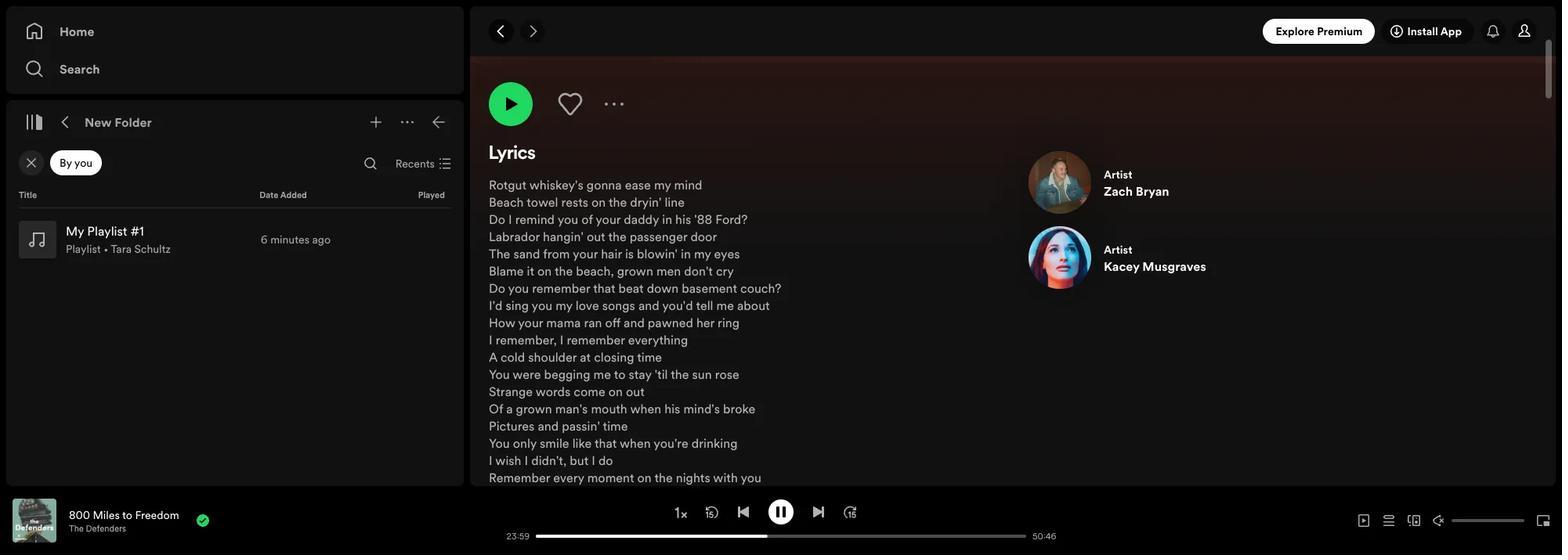 Task type: locate. For each thing, give the bounding box(es) containing it.
2 do from the top
[[489, 280, 505, 297]]

1 vertical spatial to
[[122, 507, 132, 523]]

and
[[639, 297, 660, 314], [624, 314, 645, 332], [538, 418, 559, 435]]

ease
[[625, 176, 651, 194]]

love
[[576, 297, 599, 314]]

1 vertical spatial my
[[694, 245, 711, 263]]

on right it
[[538, 263, 552, 280]]

in right daddy
[[662, 211, 673, 228]]

zach bryan image
[[1029, 151, 1092, 214]]

1 vertical spatial out
[[626, 383, 645, 400]]

i'd
[[489, 297, 503, 314]]

on
[[592, 194, 606, 211], [538, 263, 552, 280], [609, 383, 623, 400], [638, 469, 652, 487]]

recents
[[396, 156, 435, 172]]

your right how
[[518, 314, 543, 332]]

from
[[543, 245, 570, 263]]

mama
[[547, 314, 581, 332]]

it
[[527, 263, 534, 280]]

you left 'were'
[[489, 366, 510, 383]]

1 horizontal spatial to
[[614, 366, 626, 383]]

now playing: 800 miles to freedom by the defenders footer
[[13, 499, 471, 543]]

to left stay
[[614, 366, 626, 383]]

1 artist from the top
[[1104, 167, 1133, 183]]

go forward image
[[527, 25, 539, 38]]

when down stay
[[631, 400, 662, 418]]

and left you'd
[[639, 297, 660, 314]]

0 horizontal spatial the
[[69, 523, 84, 535]]

in
[[662, 211, 673, 228], [681, 245, 691, 263]]

None search field
[[358, 151, 383, 176]]

0 vertical spatial the
[[489, 245, 510, 263]]

zach bryan link
[[1104, 183, 1353, 200]]

mouth
[[591, 400, 628, 418]]

out right hangin'
[[587, 228, 606, 245]]

previous image
[[737, 506, 750, 518]]

artist kacey musgraves
[[1104, 242, 1207, 275]]

0 vertical spatial do
[[489, 211, 505, 228]]

his
[[676, 211, 691, 228], [665, 400, 681, 418]]

1 vertical spatial do
[[489, 280, 505, 297]]

0 vertical spatial in
[[662, 211, 673, 228]]

you left only
[[489, 435, 510, 452]]

gonna
[[587, 176, 622, 194]]

your right of
[[596, 211, 621, 228]]

daddy
[[624, 211, 659, 228]]

artist inside artist kacey musgraves
[[1104, 242, 1133, 258]]

home link
[[25, 16, 445, 47]]

your left the hair
[[573, 245, 598, 263]]

drinking
[[692, 435, 738, 452]]

0 horizontal spatial time
[[603, 418, 628, 435]]

1 horizontal spatial the
[[489, 245, 510, 263]]

new
[[85, 114, 112, 131]]

i left the cold
[[489, 332, 493, 349]]

artist left bryan at the top of the page
[[1104, 167, 1133, 183]]

remember
[[489, 469, 550, 487]]

towel
[[527, 194, 558, 211]]

1 vertical spatial remember
[[567, 332, 625, 349]]

1 horizontal spatial grown
[[617, 263, 654, 280]]

search
[[60, 60, 100, 78]]

the left 'defenders' at the left
[[69, 523, 84, 535]]

0 vertical spatial my
[[654, 176, 671, 194]]

you
[[489, 366, 510, 383], [489, 435, 510, 452]]

0 vertical spatial that
[[593, 280, 616, 297]]

the left nights
[[655, 469, 673, 487]]

the defenders link
[[69, 523, 126, 535]]

skip back 15 seconds image
[[706, 506, 719, 518]]

the left sand
[[489, 245, 510, 263]]

group
[[13, 215, 458, 265]]

his left "mind's"
[[665, 400, 681, 418]]

your
[[596, 211, 621, 228], [573, 245, 598, 263], [518, 314, 543, 332]]

do left sing
[[489, 280, 505, 297]]

broke
[[723, 400, 756, 418]]

everything
[[628, 332, 688, 349]]

door
[[691, 228, 717, 245]]

2 vertical spatial your
[[518, 314, 543, 332]]

remember down the 'love'
[[567, 332, 625, 349]]

group containing playlist
[[13, 215, 458, 265]]

app
[[1441, 24, 1462, 39]]

rotgut
[[489, 176, 527, 194]]

50:46
[[1033, 531, 1057, 543]]

nights
[[676, 469, 711, 487]]

1 vertical spatial you
[[489, 435, 510, 452]]

1 horizontal spatial in
[[681, 245, 691, 263]]

artist left musgraves
[[1104, 242, 1133, 258]]

0 vertical spatial grown
[[617, 263, 654, 280]]

in right blowin'
[[681, 245, 691, 263]]

time right passin'
[[603, 418, 628, 435]]

1 horizontal spatial my
[[654, 176, 671, 194]]

at
[[580, 349, 591, 366]]

his left '88
[[676, 211, 691, 228]]

0 vertical spatial you
[[489, 366, 510, 383]]

with
[[713, 469, 738, 487]]

0 horizontal spatial my
[[556, 297, 573, 314]]

remember up the mama
[[532, 280, 590, 297]]

1 vertical spatial in
[[681, 245, 691, 263]]

2 artist from the top
[[1104, 242, 1133, 258]]

connect to a device image
[[1408, 515, 1421, 527]]

a
[[506, 400, 513, 418]]

folder
[[115, 114, 152, 131]]

out
[[587, 228, 606, 245], [626, 383, 645, 400]]

you right by
[[74, 155, 93, 171]]

new folder button
[[82, 110, 155, 135]]

1 horizontal spatial out
[[626, 383, 645, 400]]

0 vertical spatial artist
[[1104, 167, 1133, 183]]

1 you from the top
[[489, 366, 510, 383]]

0 vertical spatial to
[[614, 366, 626, 383]]

my left the 'love'
[[556, 297, 573, 314]]

of
[[489, 400, 503, 418]]

that left beat at the left of the page
[[593, 280, 616, 297]]

to right miles
[[122, 507, 132, 523]]

come
[[574, 383, 606, 400]]

time right closing
[[637, 349, 662, 366]]

explore
[[1276, 24, 1315, 39]]

out left 'til
[[626, 383, 645, 400]]

my right ease
[[654, 176, 671, 194]]

1 vertical spatial artist
[[1104, 242, 1133, 258]]

1 vertical spatial me
[[594, 366, 611, 383]]

artist for kacey
[[1104, 242, 1133, 258]]

and right only
[[538, 418, 559, 435]]

date added
[[260, 190, 307, 201]]

artist
[[1104, 167, 1133, 183], [1104, 242, 1133, 258]]

install app link
[[1382, 19, 1475, 44]]

1 vertical spatial the
[[69, 523, 84, 535]]

0 vertical spatial his
[[676, 211, 691, 228]]

now playing view image
[[37, 506, 49, 519]]

artist inside artist zach bryan
[[1104, 167, 1133, 183]]

but
[[570, 452, 589, 469]]

to
[[614, 366, 626, 383], [122, 507, 132, 523]]

me
[[717, 297, 734, 314], [594, 366, 611, 383]]

when
[[631, 400, 662, 418], [620, 435, 651, 452]]

install app
[[1408, 24, 1462, 39]]

group inside main element
[[13, 215, 458, 265]]

1 horizontal spatial me
[[717, 297, 734, 314]]

rests
[[562, 194, 589, 211]]

0 horizontal spatial grown
[[516, 400, 552, 418]]

defenders
[[86, 523, 126, 535]]

0 horizontal spatial to
[[122, 507, 132, 523]]

0 vertical spatial when
[[631, 400, 662, 418]]

1 vertical spatial time
[[603, 418, 628, 435]]

you'd
[[662, 297, 693, 314]]

men
[[657, 263, 681, 280]]

remember
[[532, 280, 590, 297], [567, 332, 625, 349]]

skip forward 15 seconds image
[[844, 506, 857, 518]]

about
[[737, 297, 770, 314]]

2 horizontal spatial my
[[694, 245, 711, 263]]

0 vertical spatial out
[[587, 228, 606, 245]]

that right like
[[595, 435, 617, 452]]

me right tell
[[717, 297, 734, 314]]

0 horizontal spatial out
[[587, 228, 606, 245]]

me right "at"
[[594, 366, 611, 383]]

that
[[593, 280, 616, 297], [595, 435, 617, 452]]

when right "do"
[[620, 435, 651, 452]]

0 horizontal spatial me
[[594, 366, 611, 383]]

mind's
[[684, 400, 720, 418]]

mind
[[674, 176, 703, 194]]

how
[[489, 314, 515, 332]]

smile
[[540, 435, 569, 452]]

1 horizontal spatial time
[[637, 349, 662, 366]]

do
[[489, 211, 505, 228], [489, 280, 505, 297]]

wish
[[496, 452, 522, 469]]

do down rotgut
[[489, 211, 505, 228]]

i left remind
[[509, 211, 512, 228]]

lyrics
[[489, 145, 536, 164]]

begging
[[544, 366, 591, 383]]

my left eyes
[[694, 245, 711, 263]]

my
[[654, 176, 671, 194], [694, 245, 711, 263], [556, 297, 573, 314]]



Task type: describe. For each thing, give the bounding box(es) containing it.
stay
[[629, 366, 652, 383]]

the inside 800 miles to freedom the defenders
[[69, 523, 84, 535]]

1 vertical spatial his
[[665, 400, 681, 418]]

her
[[697, 314, 715, 332]]

were
[[513, 366, 541, 383]]

none search field inside main element
[[358, 151, 383, 176]]

premium
[[1318, 24, 1363, 39]]

0 vertical spatial me
[[717, 297, 734, 314]]

2 vertical spatial my
[[556, 297, 573, 314]]

home
[[60, 23, 94, 40]]

the left beach,
[[555, 263, 573, 280]]

remember,
[[496, 332, 557, 349]]

beach,
[[576, 263, 614, 280]]

the left dryin'
[[609, 194, 627, 211]]

tell
[[696, 297, 714, 314]]

by
[[60, 155, 72, 171]]

artist zach bryan
[[1104, 167, 1170, 200]]

24:00
[[506, 531, 530, 543]]

next image
[[813, 506, 825, 518]]

didn't,
[[532, 452, 567, 469]]

pictures
[[489, 418, 535, 435]]

every
[[553, 469, 584, 487]]

on right moment on the left bottom of the page
[[638, 469, 652, 487]]

zach
[[1104, 183, 1133, 200]]

the right 'til
[[671, 366, 689, 383]]

rose
[[715, 366, 740, 383]]

player controls element
[[277, 500, 1064, 543]]

ring
[[718, 314, 740, 332]]

the inside rotgut whiskey's gonna ease my mind beach towel rests on the dryin' line do i remind you of your daddy in his '88 ford? labrador hangin' out the passenger door the sand from your hair is blowin' in my eyes blame it on the beach, grown men don't cry do you remember that beat down basement couch? i'd sing you my love songs and you'd tell me about how your mama ran off and pawned her ring i remember, i remember everything a cold shoulder at closing time you were begging me to stay 'til the sun rose strange words come on out of a grown man's mouth when his mind's broke pictures and passin' time you only smile like that when you're drinking i wish i didn't, but i do remember every moment on the nights with you
[[489, 245, 510, 263]]

0 horizontal spatial in
[[662, 211, 673, 228]]

strange
[[489, 383, 533, 400]]

kacey musgraves image
[[1029, 226, 1092, 289]]

main element
[[6, 6, 464, 487]]

down
[[647, 280, 679, 297]]

added
[[280, 190, 307, 201]]

shoulder
[[528, 349, 577, 366]]

by you
[[60, 155, 93, 171]]

volume off image
[[1433, 515, 1446, 527]]

dryin'
[[630, 194, 662, 211]]

i left "do"
[[592, 452, 596, 469]]

i left "at"
[[560, 332, 564, 349]]

like
[[573, 435, 592, 452]]

'88
[[695, 211, 713, 228]]

kacey musgraves link
[[1104, 258, 1353, 275]]

By you checkbox
[[50, 150, 102, 176]]

played
[[418, 190, 445, 201]]

title
[[19, 190, 37, 201]]

line
[[665, 194, 685, 211]]

do
[[599, 452, 613, 469]]

pawned
[[648, 314, 694, 332]]

closing
[[594, 349, 634, 366]]

2 you from the top
[[489, 435, 510, 452]]

don't
[[684, 263, 713, 280]]

800 miles to freedom link
[[69, 507, 179, 523]]

blowin'
[[637, 245, 678, 263]]

i left wish
[[489, 452, 493, 469]]

1 vertical spatial grown
[[516, 400, 552, 418]]

basement
[[682, 280, 737, 297]]

tara
[[111, 241, 132, 257]]

you right i'd
[[508, 280, 529, 297]]

artist for zach
[[1104, 167, 1133, 183]]

search in your library image
[[364, 158, 377, 170]]

hangin'
[[543, 228, 584, 245]]

0 vertical spatial remember
[[532, 280, 590, 297]]

ran
[[584, 314, 602, 332]]

date
[[260, 190, 279, 201]]

1 vertical spatial when
[[620, 435, 651, 452]]

playlist • tara schultz
[[66, 241, 171, 257]]

clear filters image
[[25, 157, 38, 169]]

passin'
[[562, 418, 600, 435]]

songs
[[603, 297, 636, 314]]

change speed image
[[673, 505, 689, 521]]

pause image
[[775, 506, 788, 518]]

only
[[513, 435, 537, 452]]

•
[[104, 241, 108, 257]]

remind
[[515, 211, 555, 228]]

ford?
[[716, 211, 748, 228]]

you're
[[654, 435, 689, 452]]

1 vertical spatial that
[[595, 435, 617, 452]]

1 vertical spatial your
[[573, 245, 598, 263]]

beat
[[619, 280, 644, 297]]

and right off at bottom left
[[624, 314, 645, 332]]

labrador
[[489, 228, 540, 245]]

0 vertical spatial your
[[596, 211, 621, 228]]

the right of
[[608, 228, 627, 245]]

kacey
[[1104, 258, 1140, 275]]

to inside rotgut whiskey's gonna ease my mind beach towel rests on the dryin' line do i remind you of your daddy in his '88 ford? labrador hangin' out the passenger door the sand from your hair is blowin' in my eyes blame it on the beach, grown men don't cry do you remember that beat down basement couch? i'd sing you my love songs and you'd tell me about how your mama ran off and pawned her ring i remember, i remember everything a cold shoulder at closing time you were begging me to stay 'til the sun rose strange words come on out of a grown man's mouth when his mind's broke pictures and passin' time you only smile like that when you're drinking i wish i didn't, but i do remember every moment on the nights with you
[[614, 366, 626, 383]]

freedom
[[135, 507, 179, 523]]

new folder
[[85, 114, 152, 131]]

i right wish
[[525, 452, 528, 469]]

schultz
[[134, 241, 171, 257]]

Recents, List view field
[[383, 151, 461, 176]]

you inside "checkbox"
[[74, 155, 93, 171]]

go back image
[[495, 25, 508, 38]]

you right with
[[741, 469, 762, 487]]

you left of
[[558, 211, 579, 228]]

1 do from the top
[[489, 211, 505, 228]]

cry
[[716, 263, 734, 280]]

miles
[[93, 507, 120, 523]]

words
[[536, 383, 571, 400]]

0 vertical spatial time
[[637, 349, 662, 366]]

blame
[[489, 263, 524, 280]]

explore premium
[[1276, 24, 1363, 39]]

to inside 800 miles to freedom the defenders
[[122, 507, 132, 523]]

eyes
[[714, 245, 740, 263]]

cold
[[501, 349, 525, 366]]

explore premium button
[[1264, 19, 1376, 44]]

playlist
[[66, 241, 101, 257]]

on right the come
[[609, 383, 623, 400]]

top bar and user menu element
[[470, 6, 1556, 56]]

whiskey's
[[530, 176, 584, 194]]

i remember everything (feat. kacey musgraves) image
[[489, 0, 671, 45]]

what's new image
[[1488, 25, 1500, 38]]

passenger
[[630, 228, 688, 245]]

you right sing
[[532, 297, 553, 314]]

moment
[[588, 469, 634, 487]]

couch?
[[741, 280, 782, 297]]

beach
[[489, 194, 524, 211]]

man's
[[555, 400, 588, 418]]

on right rests
[[592, 194, 606, 211]]



Task type: vqa. For each thing, say whether or not it's contained in the screenshot.
ninth 6 from the bottom
no



